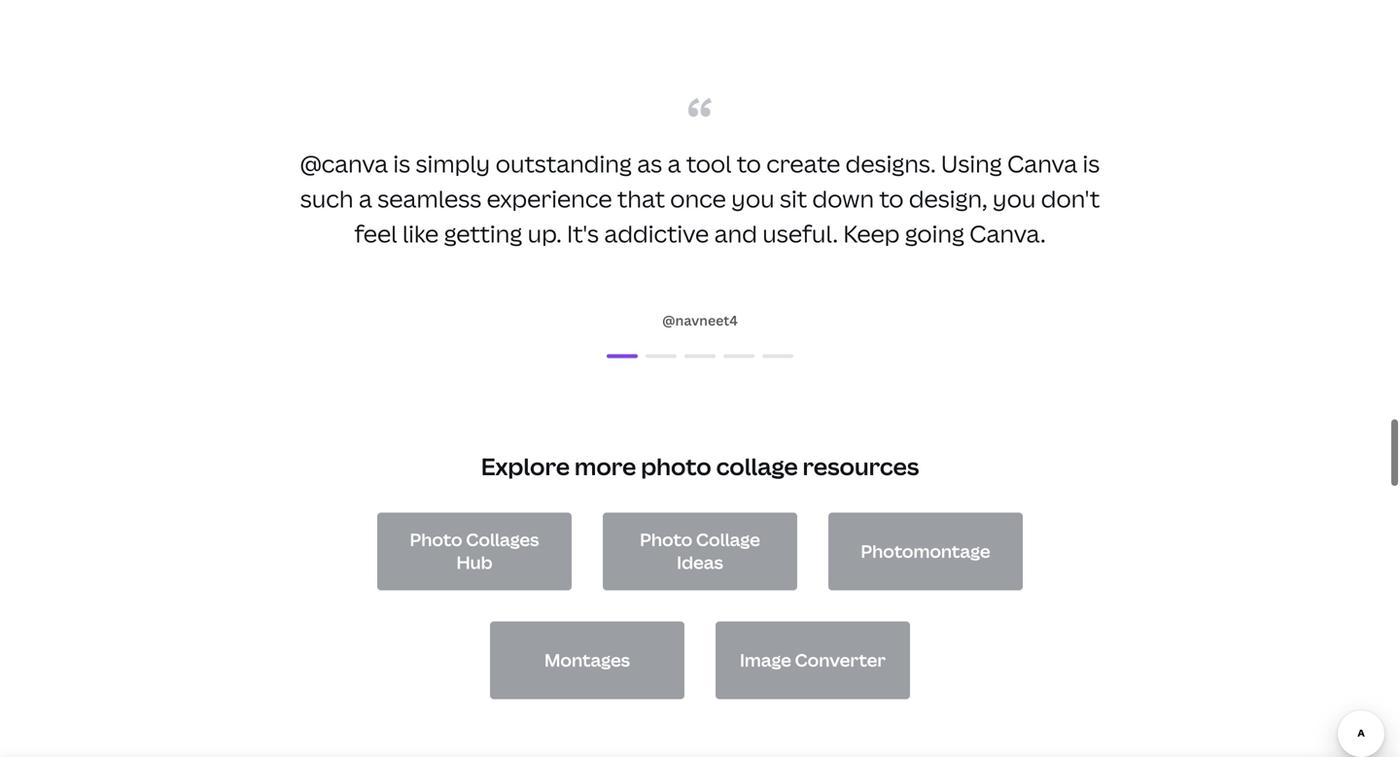 Task type: locate. For each thing, give the bounding box(es) containing it.
create
[[766, 148, 840, 179]]

2 is from the left
[[1083, 148, 1100, 179]]

@canva is simply outstanding as a tool to create designs. using canva is such a seamless experience that once you sit down to design, you don't feel like getting up. it's addictive and useful. keep going canva.
[[300, 148, 1100, 249]]

outstanding
[[496, 148, 632, 179]]

collage
[[716, 450, 798, 482]]

feel
[[354, 218, 397, 249]]

sit
[[780, 183, 807, 214]]

1 horizontal spatial a
[[667, 148, 681, 179]]

to right tool
[[737, 148, 761, 179]]

you up canva.
[[993, 183, 1036, 214]]

photo collage ideas link
[[603, 513, 797, 591]]

2 photo from the left
[[640, 528, 692, 552]]

1 photo from the left
[[410, 528, 462, 552]]

0 horizontal spatial a
[[359, 183, 372, 214]]

0 horizontal spatial you
[[731, 183, 775, 214]]

canva.
[[970, 218, 1046, 249]]

image converter
[[740, 648, 886, 672]]

photo left "collages"
[[410, 528, 462, 552]]

1 is from the left
[[393, 148, 410, 179]]

seamless
[[377, 183, 482, 214]]

photo left collage
[[640, 528, 692, 552]]

as
[[637, 148, 662, 179]]

a up the feel
[[359, 183, 372, 214]]

montages link
[[490, 622, 684, 699]]

1 horizontal spatial to
[[879, 183, 904, 214]]

photo for hub
[[410, 528, 462, 552]]

image converter link
[[716, 622, 910, 699]]

photo
[[410, 528, 462, 552], [640, 528, 692, 552]]

tool
[[686, 148, 732, 179]]

photomontage
[[861, 539, 990, 563]]

select a quotation tab list
[[292, 344, 1108, 368]]

down
[[812, 183, 874, 214]]

hub
[[456, 551, 493, 575]]

canva
[[1007, 148, 1077, 179]]

is up seamless
[[393, 148, 410, 179]]

simply
[[416, 148, 490, 179]]

0 horizontal spatial is
[[393, 148, 410, 179]]

a right as in the left top of the page
[[667, 148, 681, 179]]

1 horizontal spatial you
[[993, 183, 1036, 214]]

montages
[[544, 648, 630, 672]]

is up don't
[[1083, 148, 1100, 179]]

to
[[737, 148, 761, 179], [879, 183, 904, 214]]

more
[[574, 450, 636, 482]]

explore more photo collage resources
[[481, 450, 919, 482]]

quotation mark image
[[688, 97, 712, 117]]

photo for ideas
[[640, 528, 692, 552]]

photomontage link
[[828, 513, 1023, 591]]

collage
[[696, 528, 760, 552]]

design,
[[909, 183, 987, 214]]

1 horizontal spatial is
[[1083, 148, 1100, 179]]

0 horizontal spatial photo
[[410, 528, 462, 552]]

up.
[[528, 218, 562, 249]]

collages
[[466, 528, 539, 552]]

designs.
[[846, 148, 936, 179]]

0 horizontal spatial to
[[737, 148, 761, 179]]

1 you from the left
[[731, 183, 775, 214]]

is
[[393, 148, 410, 179], [1083, 148, 1100, 179]]

to down designs.
[[879, 183, 904, 214]]

you up and
[[731, 183, 775, 214]]

photo collages hub link
[[377, 513, 572, 591]]

photo inside photo collages hub
[[410, 528, 462, 552]]

resources
[[803, 450, 919, 482]]

photo inside photo collage ideas
[[640, 528, 692, 552]]

1 horizontal spatial photo
[[640, 528, 692, 552]]

you
[[731, 183, 775, 214], [993, 183, 1036, 214]]

a
[[667, 148, 681, 179], [359, 183, 372, 214]]



Task type: describe. For each thing, give the bounding box(es) containing it.
@navneet4
[[662, 311, 738, 329]]

1 vertical spatial a
[[359, 183, 372, 214]]

converter
[[795, 648, 886, 672]]

useful.
[[763, 218, 838, 249]]

that
[[617, 183, 665, 214]]

@canva
[[300, 148, 388, 179]]

such
[[300, 183, 353, 214]]

going
[[905, 218, 964, 249]]

ideas
[[677, 551, 723, 575]]

getting
[[444, 218, 522, 249]]

it's
[[567, 218, 599, 249]]

once
[[670, 183, 726, 214]]

2 you from the left
[[993, 183, 1036, 214]]

don't
[[1041, 183, 1100, 214]]

photo collage ideas
[[640, 528, 760, 575]]

0 vertical spatial a
[[667, 148, 681, 179]]

and
[[714, 218, 757, 249]]

addictive
[[604, 218, 709, 249]]

explore
[[481, 450, 570, 482]]

like
[[402, 218, 439, 249]]

0 vertical spatial to
[[737, 148, 761, 179]]

photo collages hub
[[410, 528, 539, 575]]

photo
[[641, 450, 711, 482]]

using
[[941, 148, 1002, 179]]

1 vertical spatial to
[[879, 183, 904, 214]]

image
[[740, 648, 791, 672]]

keep
[[843, 218, 900, 249]]

experience
[[487, 183, 612, 214]]



Task type: vqa. For each thing, say whether or not it's contained in the screenshot.
the rightmost is
yes



